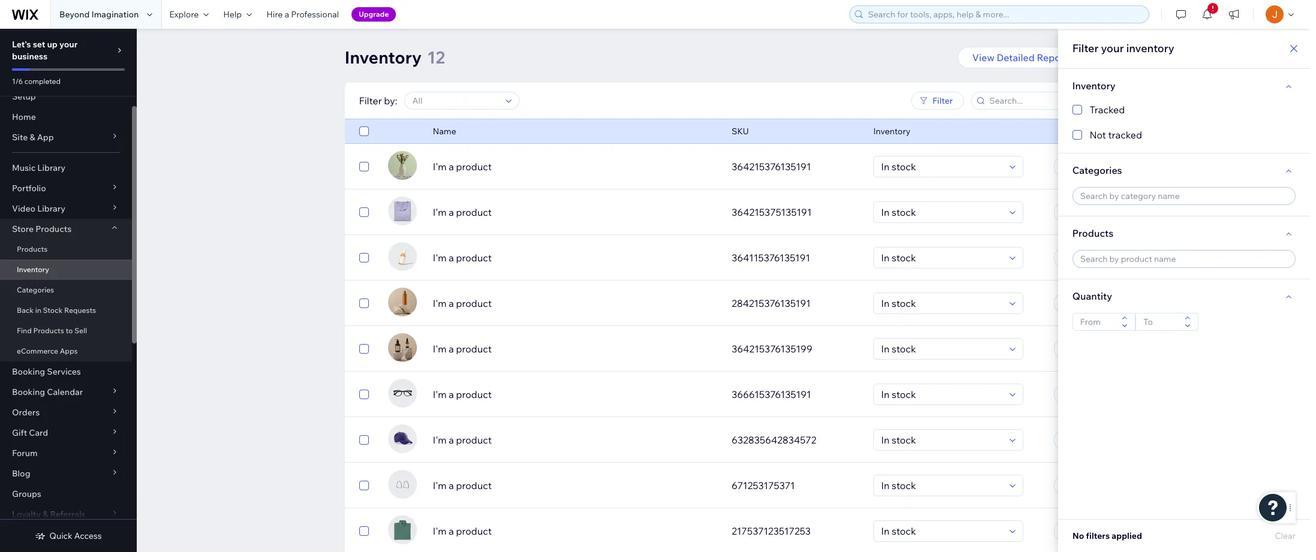 Task type: describe. For each thing, give the bounding box(es) containing it.
366615376135191
[[732, 389, 811, 401]]

hire a professional link
[[259, 0, 346, 29]]

groups link
[[0, 484, 132, 505]]

portfolio
[[12, 183, 46, 194]]

364115376135191
[[732, 252, 811, 264]]

find products to sell
[[17, 326, 87, 335]]

back in stock requests
[[17, 306, 96, 315]]

1 horizontal spatial categories
[[1073, 164, 1123, 176]]

quick
[[49, 531, 72, 542]]

explore
[[169, 9, 199, 20]]

All field
[[409, 92, 503, 109]]

calendar
[[47, 387, 83, 398]]

i'm for 364215375135191
[[433, 206, 447, 218]]

upgrade button
[[352, 7, 396, 22]]

name
[[433, 126, 456, 137]]

booking calendar button
[[0, 382, 132, 403]]

i'm for 364215376135199
[[433, 343, 447, 355]]

product for 364215376135199
[[456, 343, 492, 355]]

site & app button
[[0, 127, 132, 148]]

back in stock requests link
[[0, 301, 132, 321]]

Search for tools, apps, help & more... field
[[865, 6, 1146, 23]]

632835642834572
[[732, 434, 817, 446]]

upgrade
[[359, 10, 389, 19]]

i'm a product for 284215376135191
[[433, 298, 492, 310]]

completed
[[24, 77, 61, 86]]

music library link
[[0, 158, 132, 178]]

inventory link
[[0, 260, 132, 280]]

a for 632835642834572
[[449, 434, 454, 446]]

hire a professional
[[267, 9, 339, 20]]

view detailed report
[[973, 52, 1069, 64]]

To text field
[[1140, 314, 1182, 331]]

products inside "link"
[[17, 245, 48, 254]]

i'm a product button for 364215375135191
[[433, 205, 718, 220]]

i'm a product button for 366615376135191
[[433, 388, 718, 402]]

video
[[12, 203, 35, 214]]

video library button
[[0, 199, 132, 219]]

a for 366615376135191
[[449, 389, 454, 401]]

inventory inside sidebar element
[[17, 265, 49, 274]]

beyond imagination
[[59, 9, 139, 20]]

let's
[[12, 39, 31, 50]]

up
[[47, 39, 58, 50]]

filters
[[1087, 531, 1110, 542]]

inventory 12
[[345, 47, 445, 68]]

i'm a product for 364215376135191
[[433, 161, 492, 173]]

booking calendar
[[12, 387, 83, 398]]

inventory
[[1127, 41, 1175, 55]]

i'm a product button for 364215376135199
[[433, 342, 718, 356]]

booking for booking calendar
[[12, 387, 45, 398]]

select field for 632835642834572
[[878, 430, 1006, 451]]

Not tracked checkbox
[[1073, 128, 1296, 142]]

booking for booking services
[[12, 367, 45, 377]]

i'm for 632835642834572
[[433, 434, 447, 446]]

setup link
[[0, 86, 132, 107]]

not tracked
[[1090, 129, 1142, 141]]

1/6 completed
[[12, 77, 61, 86]]

no filters applied
[[1073, 531, 1143, 542]]

select field for 364215376135199
[[878, 339, 1006, 359]]

applied
[[1112, 531, 1143, 542]]

video library
[[12, 203, 65, 214]]

ecommerce
[[17, 347, 58, 356]]

364215376135191
[[732, 161, 811, 173]]

tracked
[[1108, 129, 1142, 141]]

i'm a product for 671253175371
[[433, 480, 492, 492]]

find
[[17, 326, 32, 335]]

services
[[47, 367, 81, 377]]

quick access
[[49, 531, 102, 542]]

Search by category name field
[[1077, 188, 1292, 205]]

364215375135191
[[732, 206, 812, 218]]

access
[[74, 531, 102, 542]]

professional
[[291, 9, 339, 20]]

stock
[[43, 306, 63, 315]]

site
[[12, 132, 28, 143]]

a for 284215376135191
[[449, 298, 454, 310]]

store products button
[[0, 219, 132, 239]]

requests
[[64, 306, 96, 315]]

orders button
[[0, 403, 132, 423]]

Tracked checkbox
[[1073, 103, 1296, 117]]

Search by product name field
[[1077, 251, 1292, 268]]

select field for 364215376135191
[[878, 157, 1006, 177]]

a for 364115376135191
[[449, 252, 454, 264]]

store products
[[12, 224, 72, 235]]

view detailed report button
[[958, 47, 1094, 68]]

i'm a product for 632835642834572
[[433, 434, 492, 446]]

a for 364215376135199
[[449, 343, 454, 355]]

loyalty & referrals button
[[0, 505, 132, 525]]

no
[[1073, 531, 1085, 542]]

gift card
[[12, 428, 48, 439]]

app
[[37, 132, 54, 143]]

product for 632835642834572
[[456, 434, 492, 446]]

i'm for 364215376135191
[[433, 161, 447, 173]]

in
[[35, 306, 41, 315]]

From text field
[[1077, 314, 1119, 331]]

select field for 284215376135191
[[878, 293, 1006, 314]]

filter your inventory
[[1073, 41, 1175, 55]]

& for loyalty
[[43, 509, 48, 520]]

1/6
[[12, 77, 23, 86]]

filter by:
[[359, 95, 398, 107]]

categories inside sidebar element
[[17, 286, 54, 295]]

i'm a product for 217537123517253
[[433, 526, 492, 538]]

select field for 671253175371
[[878, 476, 1006, 496]]

filter inside button
[[933, 95, 953, 106]]

product for 364215375135191
[[456, 206, 492, 218]]

a for 671253175371
[[449, 480, 454, 492]]

a for 364215375135191
[[449, 206, 454, 218]]

find products to sell link
[[0, 321, 132, 341]]

product for 217537123517253
[[456, 526, 492, 538]]

to
[[66, 326, 73, 335]]

music
[[12, 163, 36, 173]]

home
[[12, 112, 36, 122]]

forum
[[12, 448, 38, 459]]



Task type: vqa. For each thing, say whether or not it's contained in the screenshot.
the right the I'm
no



Task type: locate. For each thing, give the bounding box(es) containing it.
0 vertical spatial booking
[[12, 367, 45, 377]]

categories down not at right
[[1073, 164, 1123, 176]]

284215376135191
[[732, 298, 811, 310]]

store
[[12, 224, 34, 235]]

beyond
[[59, 9, 90, 20]]

6 i'm from the top
[[433, 389, 447, 401]]

booking services link
[[0, 362, 132, 382]]

1 horizontal spatial filter
[[933, 95, 953, 106]]

2 select field from the top
[[878, 202, 1006, 223]]

671253175371
[[732, 480, 795, 492]]

0 vertical spatial &
[[30, 132, 35, 143]]

7 i'm a product from the top
[[433, 434, 492, 446]]

loyalty & referrals
[[12, 509, 86, 520]]

4 product from the top
[[456, 298, 492, 310]]

12
[[427, 47, 445, 68]]

217537123517253
[[732, 526, 811, 538]]

i'm a product button for 284215376135191
[[433, 296, 718, 311]]

back
[[17, 306, 34, 315]]

&
[[30, 132, 35, 143], [43, 509, 48, 520]]

music library
[[12, 163, 65, 173]]

1 vertical spatial &
[[43, 509, 48, 520]]

1 vertical spatial booking
[[12, 387, 45, 398]]

products
[[36, 224, 72, 235], [1073, 227, 1114, 239], [17, 245, 48, 254], [33, 326, 64, 335]]

your right up
[[59, 39, 78, 50]]

1 vertical spatial categories
[[17, 286, 54, 295]]

booking
[[12, 367, 45, 377], [12, 387, 45, 398]]

blog button
[[0, 464, 132, 484]]

4 i'm from the top
[[433, 298, 447, 310]]

364215376135199
[[732, 343, 813, 355]]

product for 671253175371
[[456, 480, 492, 492]]

select field for 364115376135191
[[878, 248, 1006, 268]]

booking inside dropdown button
[[12, 387, 45, 398]]

6 select field from the top
[[878, 385, 1006, 405]]

2 i'm a product from the top
[[433, 206, 492, 218]]

a
[[285, 9, 289, 20], [449, 161, 454, 173], [449, 206, 454, 218], [449, 252, 454, 264], [449, 298, 454, 310], [449, 343, 454, 355], [449, 389, 454, 401], [449, 434, 454, 446], [449, 480, 454, 492], [449, 526, 454, 538]]

i'm for 364115376135191
[[433, 252, 447, 264]]

site & app
[[12, 132, 54, 143]]

your inside let's set up your business
[[59, 39, 78, 50]]

categories link
[[0, 280, 132, 301]]

library inside video library popup button
[[37, 203, 65, 214]]

quick access button
[[35, 531, 102, 542]]

3 select field from the top
[[878, 248, 1006, 268]]

9 product from the top
[[456, 526, 492, 538]]

6 product from the top
[[456, 389, 492, 401]]

1 select field from the top
[[878, 157, 1006, 177]]

by:
[[384, 95, 398, 107]]

i'm a product button for 217537123517253
[[433, 524, 718, 539]]

9 i'm a product from the top
[[433, 526, 492, 538]]

product for 364115376135191
[[456, 252, 492, 264]]

7 select field from the top
[[878, 430, 1006, 451]]

2 horizontal spatial filter
[[1073, 41, 1099, 55]]

5 i'm a product from the top
[[433, 343, 492, 355]]

4 i'm a product button from the top
[[433, 296, 718, 311]]

filter button
[[911, 92, 964, 110]]

i'm for 671253175371
[[433, 480, 447, 492]]

your
[[59, 39, 78, 50], [1102, 41, 1125, 55]]

None checkbox
[[359, 124, 369, 139], [359, 296, 369, 311], [359, 388, 369, 402], [359, 433, 369, 448], [359, 124, 369, 139], [359, 296, 369, 311], [359, 388, 369, 402], [359, 433, 369, 448]]

library for video library
[[37, 203, 65, 214]]

3 i'm from the top
[[433, 252, 447, 264]]

card
[[29, 428, 48, 439]]

i'm a product for 364215375135191
[[433, 206, 492, 218]]

orders
[[12, 407, 40, 418]]

2 i'm from the top
[[433, 206, 447, 218]]

0 vertical spatial categories
[[1073, 164, 1123, 176]]

1 library from the top
[[37, 163, 65, 173]]

booking up orders
[[12, 387, 45, 398]]

i'm a product button for 364215376135191
[[433, 160, 718, 174]]

6 i'm a product button from the top
[[433, 388, 718, 402]]

ecommerce apps
[[17, 347, 78, 356]]

5 i'm from the top
[[433, 343, 447, 355]]

apps
[[60, 347, 78, 356]]

5 select field from the top
[[878, 339, 1006, 359]]

business
[[12, 51, 48, 62]]

2 booking from the top
[[12, 387, 45, 398]]

products link
[[0, 239, 132, 260]]

set
[[33, 39, 45, 50]]

library up store products
[[37, 203, 65, 214]]

i'm a product
[[433, 161, 492, 173], [433, 206, 492, 218], [433, 252, 492, 264], [433, 298, 492, 310], [433, 343, 492, 355], [433, 389, 492, 401], [433, 434, 492, 446], [433, 480, 492, 492], [433, 526, 492, 538]]

7 i'm from the top
[[433, 434, 447, 446]]

0 horizontal spatial your
[[59, 39, 78, 50]]

& for site
[[30, 132, 35, 143]]

i'm a product button
[[433, 160, 718, 174], [433, 205, 718, 220], [433, 251, 718, 265], [433, 296, 718, 311], [433, 342, 718, 356], [433, 388, 718, 402], [433, 433, 718, 448], [433, 479, 718, 493], [433, 524, 718, 539]]

library for music library
[[37, 163, 65, 173]]

Search... field
[[986, 92, 1075, 109]]

8 i'm from the top
[[433, 480, 447, 492]]

quantity
[[1073, 290, 1113, 302]]

library
[[37, 163, 65, 173], [37, 203, 65, 214]]

product for 366615376135191
[[456, 389, 492, 401]]

home link
[[0, 107, 132, 127]]

4 select field from the top
[[878, 293, 1006, 314]]

blog
[[12, 469, 30, 479]]

3 product from the top
[[456, 252, 492, 264]]

3 i'm a product from the top
[[433, 252, 492, 264]]

filter
[[1073, 41, 1099, 55], [359, 95, 382, 107], [933, 95, 953, 106]]

5 i'm a product button from the top
[[433, 342, 718, 356]]

1 booking from the top
[[12, 367, 45, 377]]

sku
[[732, 126, 749, 137]]

your left inventory
[[1102, 41, 1125, 55]]

& inside loyalty & referrals dropdown button
[[43, 509, 48, 520]]

filter for filter your inventory
[[1073, 41, 1099, 55]]

2 product from the top
[[456, 206, 492, 218]]

portfolio button
[[0, 178, 132, 199]]

8 select field from the top
[[878, 476, 1006, 496]]

6 i'm a product from the top
[[433, 389, 492, 401]]

select field for 364215375135191
[[878, 202, 1006, 223]]

3 i'm a product button from the top
[[433, 251, 718, 265]]

products inside "popup button"
[[36, 224, 72, 235]]

categories
[[1073, 164, 1123, 176], [17, 286, 54, 295]]

gift
[[12, 428, 27, 439]]

help button
[[216, 0, 259, 29]]

i'm a product for 366615376135191
[[433, 389, 492, 401]]

imagination
[[92, 9, 139, 20]]

1 i'm from the top
[[433, 161, 447, 173]]

booking services
[[12, 367, 81, 377]]

Select field
[[878, 157, 1006, 177], [878, 202, 1006, 223], [878, 248, 1006, 268], [878, 293, 1006, 314], [878, 339, 1006, 359], [878, 385, 1006, 405], [878, 430, 1006, 451], [878, 476, 1006, 496], [878, 521, 1006, 542]]

9 i'm a product button from the top
[[433, 524, 718, 539]]

i'm
[[433, 161, 447, 173], [433, 206, 447, 218], [433, 252, 447, 264], [433, 298, 447, 310], [433, 343, 447, 355], [433, 389, 447, 401], [433, 434, 447, 446], [433, 480, 447, 492], [433, 526, 447, 538]]

8 i'm a product from the top
[[433, 480, 492, 492]]

None checkbox
[[359, 160, 369, 174], [359, 205, 369, 220], [359, 251, 369, 265], [359, 342, 369, 356], [359, 479, 369, 493], [359, 524, 369, 539], [359, 160, 369, 174], [359, 205, 369, 220], [359, 251, 369, 265], [359, 342, 369, 356], [359, 479, 369, 493], [359, 524, 369, 539]]

detailed
[[997, 52, 1035, 64]]

sidebar element
[[0, 29, 137, 553]]

4 i'm a product from the top
[[433, 298, 492, 310]]

1 i'm a product from the top
[[433, 161, 492, 173]]

loyalty
[[12, 509, 41, 520]]

0 horizontal spatial filter
[[359, 95, 382, 107]]

booking inside 'link'
[[12, 367, 45, 377]]

1 vertical spatial library
[[37, 203, 65, 214]]

& right loyalty
[[43, 509, 48, 520]]

tracked
[[1090, 104, 1125, 116]]

forum button
[[0, 443, 132, 464]]

& right site
[[30, 132, 35, 143]]

product for 284215376135191
[[456, 298, 492, 310]]

library up portfolio popup button
[[37, 163, 65, 173]]

a for 217537123517253
[[449, 526, 454, 538]]

0 vertical spatial library
[[37, 163, 65, 173]]

booking down ecommerce
[[12, 367, 45, 377]]

a for 364215376135191
[[449, 161, 454, 173]]

product for 364215376135191
[[456, 161, 492, 173]]

library inside music library link
[[37, 163, 65, 173]]

0 horizontal spatial &
[[30, 132, 35, 143]]

i'm for 366615376135191
[[433, 389, 447, 401]]

1 product from the top
[[456, 161, 492, 173]]

7 product from the top
[[456, 434, 492, 446]]

1 i'm a product button from the top
[[433, 160, 718, 174]]

i'm a product button for 364115376135191
[[433, 251, 718, 265]]

select field for 217537123517253
[[878, 521, 1006, 542]]

filter for filter by:
[[359, 95, 382, 107]]

i'm a product button for 671253175371
[[433, 479, 718, 493]]

inventory
[[345, 47, 422, 68], [1073, 80, 1116, 92], [874, 126, 911, 137], [17, 265, 49, 274]]

0 horizontal spatial categories
[[17, 286, 54, 295]]

9 i'm from the top
[[433, 526, 447, 538]]

8 i'm a product button from the top
[[433, 479, 718, 493]]

5 product from the top
[[456, 343, 492, 355]]

9 select field from the top
[[878, 521, 1006, 542]]

i'm a product button for 632835642834572
[[433, 433, 718, 448]]

i'm a product for 364215376135199
[[433, 343, 492, 355]]

i'm a product for 364115376135191
[[433, 252, 492, 264]]

ecommerce apps link
[[0, 341, 132, 362]]

help
[[223, 9, 242, 20]]

view
[[973, 52, 995, 64]]

select field for 366615376135191
[[878, 385, 1006, 405]]

gift card button
[[0, 423, 132, 443]]

let's set up your business
[[12, 39, 78, 62]]

i'm for 217537123517253
[[433, 526, 447, 538]]

2 i'm a product button from the top
[[433, 205, 718, 220]]

2 library from the top
[[37, 203, 65, 214]]

1 horizontal spatial your
[[1102, 41, 1125, 55]]

i'm for 284215376135191
[[433, 298, 447, 310]]

7 i'm a product button from the top
[[433, 433, 718, 448]]

not
[[1090, 129, 1106, 141]]

categories up the in at the bottom
[[17, 286, 54, 295]]

groups
[[12, 489, 41, 500]]

& inside site & app dropdown button
[[30, 132, 35, 143]]

hire
[[267, 9, 283, 20]]

1 horizontal spatial &
[[43, 509, 48, 520]]

8 product from the top
[[456, 480, 492, 492]]



